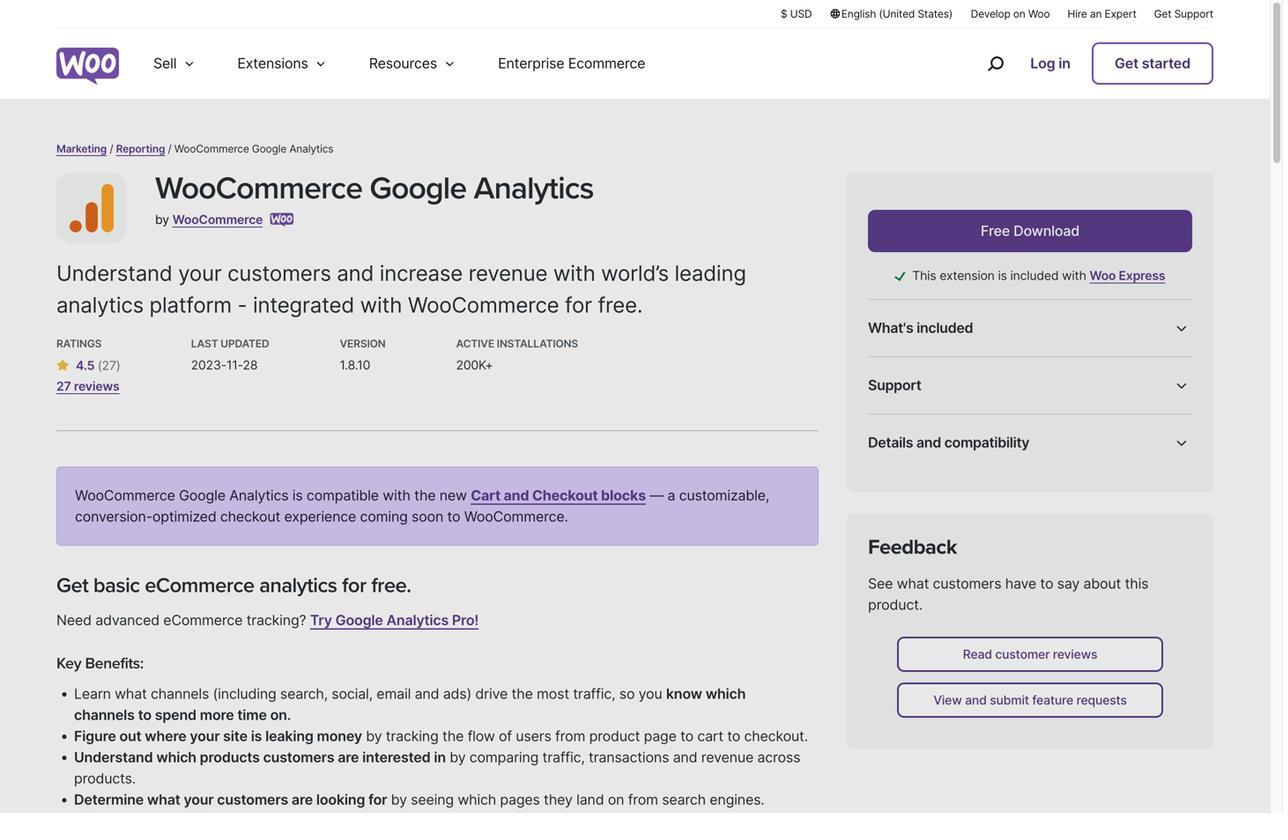 Task type: describe. For each thing, give the bounding box(es) containing it.
,
[[1071, 578, 1078, 593]]

woocommerce inside understand your customers and increase revenue with world's leading analytics platform - integrated with woocommerce for free.
[[408, 292, 560, 318]]

by left seeing
[[391, 791, 407, 808]]

extension
[[940, 268, 995, 283]]

view for view and submit feature requests
[[934, 693, 963, 708]]

last updated 2023-11-28
[[191, 337, 269, 373]]

search
[[662, 791, 706, 808]]

google inside breadcrumb element
[[252, 142, 287, 155]]

an
[[1091, 7, 1103, 20]]

world's
[[602, 260, 669, 286]]

get for get basic ecommerce analytics for free.
[[56, 573, 88, 598]]

analytics inside the reporting and analytics
[[1017, 578, 1071, 593]]

learn what channels (including search, social, email and ads) drive the most traffic, so you
[[74, 685, 667, 702]]

benefits:
[[85, 654, 144, 673]]

customers inside see what customers have to say about this product.
[[933, 575, 1002, 592]]

free download
[[981, 222, 1080, 239]]

see
[[869, 575, 894, 592]]

compatibility
[[945, 434, 1030, 451]]

2023-11-28
[[992, 511, 1059, 526]]

basic
[[93, 573, 140, 598]]

1 vertical spatial 1.8.10
[[992, 479, 1023, 494]]

read customer reviews
[[964, 647, 1098, 662]]

0 horizontal spatial in
[[434, 748, 446, 766]]

traffic, inside by comparing traffic, transactions and revenue across products.
[[543, 748, 585, 766]]

figure
[[74, 727, 116, 744]]

0 horizontal spatial included
[[917, 319, 974, 336]]

english (united states)
[[842, 7, 953, 20]]

and inside by comparing traffic, transactions and revenue across products.
[[673, 748, 698, 766]]

1 horizontal spatial reporting
[[1058, 560, 1115, 575]]

tracking
[[386, 727, 439, 744]]

enterprise ecommerce link
[[477, 28, 667, 99]]

2 vertical spatial your
[[184, 791, 214, 808]]

platform
[[149, 292, 232, 318]]

woocommerce extensions
[[992, 578, 1168, 610]]

so
[[620, 685, 635, 702]]

land
[[577, 791, 604, 808]]

extensions inside woocommerce extensions
[[992, 595, 1056, 610]]

get for get started
[[1115, 55, 1139, 72]]

google right try
[[336, 612, 383, 629]]

extensions button
[[216, 28, 348, 99]]

1.8.10 inside version 1.8.10
[[340, 358, 371, 373]]

woocommerce link for by
[[173, 212, 263, 227]]

with up coming
[[383, 487, 411, 504]]

marketing / reporting / woocommerce google analytics
[[56, 142, 334, 155]]

integrated
[[253, 292, 355, 318]]

version history link
[[1069, 511, 1157, 526]]

free for free updates
[[884, 351, 909, 366]]

interested
[[363, 748, 431, 766]]

hire
[[1068, 7, 1088, 20]]

customer for free
[[913, 378, 966, 393]]

woo express
[[1090, 268, 1166, 283]]

with left world's
[[554, 260, 596, 286]]

and inside understand your customers and increase revenue with world's leading analytics platform - integrated with woocommerce for free.
[[337, 260, 374, 286]]

started
[[1143, 55, 1191, 72]]

try
[[310, 612, 332, 629]]

new
[[440, 487, 467, 504]]

resources
[[369, 55, 437, 72]]

customer for read
[[996, 647, 1050, 662]]

what for learn
[[115, 685, 147, 702]]

reporting link
[[116, 142, 165, 155]]

1 vertical spatial on
[[608, 791, 625, 808]]

ads)
[[443, 685, 472, 702]]

english
[[842, 7, 877, 20]]

1 vertical spatial free.
[[372, 573, 411, 598]]

english (united states) button
[[830, 6, 954, 21]]

by up interested
[[366, 727, 382, 744]]

page
[[644, 727, 677, 744]]

develop
[[971, 7, 1011, 20]]

site
[[223, 727, 248, 744]]

0 horizontal spatial is
[[251, 727, 262, 744]]

the for drive
[[512, 685, 533, 702]]

they
[[544, 791, 573, 808]]

version 1.8.10
[[340, 337, 386, 373]]

hire an expert link
[[1068, 6, 1137, 21]]

last for last update
[[869, 511, 894, 526]]

free for free customer support
[[884, 378, 909, 393]]

for inside understand your customers and increase revenue with world's leading analytics platform - integrated with woocommerce for free.
[[565, 292, 592, 318]]

revenue for increase
[[469, 260, 548, 286]]

/ woocommerce
[[168, 142, 249, 155]]

get started
[[1115, 55, 1191, 72]]

free for free download
[[981, 222, 1011, 239]]

figure out where your site is leaking money by tracking the flow of users from product page to cart to checkout.
[[74, 727, 809, 744]]

1 horizontal spatial 11-
[[1027, 511, 1044, 526]]

to inside — a customizable, conversion-optimized checkout experience coming soon to woocommerce.
[[448, 508, 461, 525]]

1 horizontal spatial on
[[1014, 7, 1026, 20]]

spend
[[155, 706, 197, 723]]

pro!
[[452, 612, 479, 629]]

to inside see what customers have to say about this product.
[[1041, 575, 1054, 592]]

submit
[[990, 693, 1030, 708]]

looking
[[316, 791, 365, 808]]

analytics inside understand your customers and increase revenue with world's leading analytics platform - integrated with woocommerce for free.
[[56, 292, 144, 318]]

with down download on the right top
[[1063, 268, 1087, 283]]

28 inside last updated 2023-11-28
[[243, 358, 258, 373]]

breadcrumb element
[[56, 141, 1214, 157]]

experience
[[284, 508, 356, 525]]

version for version history
[[1069, 511, 1113, 526]]

your inside understand your customers and increase revenue with world's leading analytics platform - integrated with woocommerce for free.
[[178, 260, 222, 286]]

category
[[869, 543, 923, 558]]

woocommerce.
[[464, 508, 569, 525]]

what for determine
[[147, 791, 180, 808]]

1 vertical spatial for
[[342, 573, 367, 598]]

handled
[[869, 408, 923, 425]]

which for know
[[706, 685, 746, 702]]

by woocommerce
[[155, 212, 263, 227]]

—
[[650, 487, 664, 504]]

customers down understand which products customers are interested in
[[217, 791, 288, 808]]

increase
[[380, 260, 463, 286]]

more
[[200, 706, 234, 723]]

sell button
[[132, 28, 216, 99]]

2023- inside last updated 2023-11-28
[[191, 358, 227, 373]]

flow
[[468, 727, 495, 744]]

ecommerce
[[569, 55, 646, 72]]

0 vertical spatial the
[[415, 487, 436, 504]]

and left the submit
[[966, 693, 987, 708]]

and up woocommerce. at the left of the page
[[504, 487, 529, 504]]

analytics is
[[229, 487, 303, 504]]

reporting inside breadcrumb element
[[116, 142, 165, 155]]

out
[[119, 727, 142, 744]]

extensions inside button
[[238, 55, 308, 72]]

product.
[[869, 596, 923, 613]]

what's included
[[869, 319, 974, 336]]

by comparing traffic, transactions and revenue across products.
[[74, 748, 801, 787]]

hire an expert
[[1068, 7, 1137, 20]]

email
[[377, 685, 411, 702]]

0 horizontal spatial support
[[869, 377, 922, 394]]

updated
[[221, 337, 269, 350]]

read
[[964, 647, 993, 662]]

log in
[[1031, 55, 1071, 72]]

know
[[667, 685, 703, 702]]

developed by woocommerce image
[[270, 213, 294, 227]]

$
[[781, 7, 788, 20]]

of
[[499, 727, 512, 744]]

across
[[758, 748, 801, 766]]

customers down the leaking
[[263, 748, 335, 766]]

(including
[[213, 685, 277, 702]]

to right cart
[[728, 727, 741, 744]]

get started link
[[1092, 42, 1214, 85]]

money
[[317, 727, 362, 744]]

active installations 200k+
[[456, 337, 579, 373]]

are for looking
[[292, 791, 313, 808]]

reporting inside the reporting and analytics
[[1122, 560, 1179, 575]]

google up increase
[[370, 170, 467, 207]]

understand which products customers are interested in
[[74, 748, 446, 766]]

search image
[[982, 49, 1010, 78]]



Task type: vqa. For each thing, say whether or not it's contained in the screenshot.


Task type: locate. For each thing, give the bounding box(es) containing it.
included down the free download link
[[1011, 268, 1059, 283]]

reviews right 27
[[74, 379, 120, 394]]

service navigation menu element
[[950, 35, 1214, 92]]

about
[[1084, 575, 1122, 592]]

in right log
[[1059, 55, 1071, 72]]

support
[[1175, 7, 1214, 20], [869, 377, 922, 394]]

version history
[[1069, 511, 1157, 526]]

key benefits:
[[56, 654, 144, 673]]

free left download on the right top
[[981, 222, 1011, 239]]

by up details and compatibility
[[927, 408, 943, 425]]

0 vertical spatial from
[[556, 727, 586, 744]]

0 horizontal spatial analytics
[[56, 292, 144, 318]]

free. inside understand your customers and increase revenue with world's leading analytics platform - integrated with woocommerce for free.
[[598, 292, 643, 318]]

11- inside last updated 2023-11-28
[[227, 358, 243, 373]]

analytics up the ratings
[[56, 292, 144, 318]]

reporting down history
[[1122, 560, 1179, 575]]

1 vertical spatial from
[[628, 791, 659, 808]]

1 vertical spatial 2023-
[[992, 511, 1027, 526]]

which right know
[[706, 685, 746, 702]]

view left the submit
[[934, 693, 963, 708]]

2 vertical spatial free
[[884, 378, 909, 393]]

support up handled
[[869, 377, 922, 394]]

from for product
[[556, 727, 586, 744]]

2 vertical spatial get
[[56, 573, 88, 598]]

28 up marketing reporting
[[1044, 511, 1059, 526]]

version for version 1.8.10
[[340, 337, 386, 350]]

to left the say
[[1041, 575, 1054, 592]]

tracking?
[[247, 612, 306, 629]]

last update
[[869, 511, 938, 526]]

the right "drive"
[[512, 685, 533, 702]]

1 vertical spatial included
[[917, 319, 974, 336]]

1 horizontal spatial from
[[628, 791, 659, 808]]

1 horizontal spatial version
[[869, 479, 913, 494]]

0 vertical spatial reviews
[[74, 379, 120, 394]]

support
[[970, 378, 1014, 393]]

traffic, left so
[[573, 685, 616, 702]]

by right product icon at the top left of page
[[155, 212, 169, 227]]

what inside see what customers have to say about this product.
[[897, 575, 930, 592]]

from for search
[[628, 791, 659, 808]]

for
[[565, 292, 592, 318], [342, 573, 367, 598], [369, 791, 387, 808]]

advanced
[[95, 612, 160, 629]]

customer down updates
[[913, 378, 966, 393]]

1 vertical spatial support
[[869, 377, 922, 394]]

in inside service navigation menu element
[[1059, 55, 1071, 72]]

what up 'channels to'
[[115, 685, 147, 702]]

support up started
[[1175, 7, 1214, 20]]

download
[[1014, 222, 1080, 239]]

revenue inside by comparing traffic, transactions and revenue across products.
[[702, 748, 754, 766]]

1 vertical spatial your
[[190, 727, 220, 744]]

(united
[[880, 7, 916, 20]]

0 vertical spatial revenue
[[469, 260, 548, 286]]

free. down world's
[[598, 292, 643, 318]]

is right extension on the right
[[999, 268, 1008, 283]]

0 vertical spatial 28
[[243, 358, 258, 373]]

1 vertical spatial extensions
[[992, 595, 1056, 610]]

worldwide
[[1008, 627, 1071, 642]]

marketing for marketing / reporting / woocommerce google analytics
[[56, 142, 107, 155]]

1 horizontal spatial revenue
[[702, 748, 754, 766]]

1.8.10
[[340, 358, 371, 373], [992, 479, 1023, 494]]

are down money
[[338, 748, 359, 766]]

1 horizontal spatial the
[[443, 727, 464, 744]]

0 horizontal spatial from
[[556, 727, 586, 744]]

2023- down "view documentation" link on the right of page
[[992, 511, 1027, 526]]

woocommerce link for handled by
[[947, 408, 1050, 425]]

2 vertical spatial which
[[458, 791, 497, 808]]

0 vertical spatial get
[[1155, 7, 1172, 20]]

27 reviews link
[[56, 377, 121, 395]]

what for see
[[897, 575, 930, 592]]

compatible
[[307, 487, 379, 504]]

1 vertical spatial 11-
[[1027, 511, 1044, 526]]

comparing
[[470, 748, 539, 766]]

search,
[[280, 685, 328, 702]]

2 horizontal spatial version
[[1069, 511, 1113, 526]]

woo
[[1029, 7, 1051, 20]]

get basic ecommerce analytics for free.
[[56, 573, 411, 598]]

1 horizontal spatial are
[[338, 748, 359, 766]]

to left cart
[[681, 727, 694, 744]]

check image
[[896, 268, 913, 283]]

need
[[56, 612, 92, 629]]

and up integrated
[[337, 260, 374, 286]]

installations
[[497, 337, 579, 350]]

marketing reporting
[[992, 560, 1115, 575]]

from left search
[[628, 791, 659, 808]]

ecommerce for analytics
[[145, 573, 254, 598]]

marketing left "/" on the top of page
[[56, 142, 107, 155]]

marketing link
[[56, 142, 107, 155]]

get support link
[[1155, 6, 1214, 21]]

enterprise
[[498, 55, 565, 72]]

are left looking
[[292, 791, 313, 808]]

revenue inside understand your customers and increase revenue with world's leading analytics platform - integrated with woocommerce for free.
[[469, 260, 548, 286]]

1 horizontal spatial 2023-
[[992, 511, 1027, 526]]

in down figure out where your site is leaking money by tracking the flow of users from product page to cart to checkout.
[[434, 748, 446, 766]]

0 horizontal spatial 28
[[243, 358, 258, 373]]

users
[[516, 727, 552, 744]]

0 vertical spatial 11-
[[227, 358, 243, 373]]

get inside service navigation menu element
[[1115, 55, 1139, 72]]

1 horizontal spatial is
[[999, 268, 1008, 283]]

enterprise ecommerce
[[498, 55, 646, 72]]

know which channels to spend more time on.
[[74, 685, 746, 723]]

which down "where"
[[156, 748, 197, 766]]

what right determine
[[147, 791, 180, 808]]

for up try google analytics pro! link
[[342, 573, 367, 598]]

product icon image
[[56, 173, 127, 243]]

on.
[[270, 706, 291, 723]]

optimized
[[152, 508, 217, 525]]

0 horizontal spatial reviews
[[74, 379, 120, 394]]

1 horizontal spatial support
[[1175, 7, 1214, 20]]

0 horizontal spatial woocommerce link
[[173, 212, 263, 227]]

on
[[1014, 7, 1026, 20], [608, 791, 625, 808]]

reporting
[[116, 142, 165, 155], [1058, 560, 1115, 575], [1122, 560, 1179, 575]]

0 vertical spatial is
[[999, 268, 1008, 283]]

0 vertical spatial understand
[[56, 260, 173, 286]]

your down more
[[190, 727, 220, 744]]

details
[[869, 434, 914, 451]]

reporting up ,
[[1058, 560, 1115, 575]]

what up product.
[[897, 575, 930, 592]]

to down new
[[448, 508, 461, 525]]

1 horizontal spatial woocommerce link
[[947, 408, 1050, 425]]

1 horizontal spatial included
[[1011, 268, 1059, 283]]

28 down updated
[[243, 358, 258, 373]]

the for tracking
[[443, 727, 464, 744]]

by down figure out where your site is leaking money by tracking the flow of users from product page to cart to checkout.
[[450, 748, 466, 766]]

0 vertical spatial are
[[338, 748, 359, 766]]

1 vertical spatial is
[[251, 727, 262, 744]]

revenue for and
[[702, 748, 754, 766]]

1 vertical spatial 28
[[1044, 511, 1059, 526]]

customers up integrated
[[228, 260, 331, 286]]

develop on woo link
[[971, 6, 1051, 21]]

last inside last updated 2023-11-28
[[191, 337, 218, 350]]

customer inside the read customer reviews 'link'
[[996, 647, 1050, 662]]

last left updated
[[191, 337, 218, 350]]

reviews down worldwide
[[1054, 647, 1098, 662]]

0 horizontal spatial 1.8.10
[[340, 358, 371, 373]]

ecommerce for tracking?
[[163, 612, 243, 629]]

customers left have
[[933, 575, 1002, 592]]

1 horizontal spatial marketing
[[992, 560, 1051, 575]]

engines.
[[710, 791, 765, 808]]

11- down updated
[[227, 358, 243, 373]]

28
[[243, 358, 258, 373], [1044, 511, 1059, 526]]

0 horizontal spatial get
[[56, 573, 88, 598]]

marketing for marketing reporting
[[992, 560, 1051, 575]]

get up need
[[56, 573, 88, 598]]

2 horizontal spatial which
[[706, 685, 746, 702]]

version for version
[[869, 479, 913, 494]]

1 vertical spatial get
[[1115, 55, 1139, 72]]

by inside by comparing traffic, transactions and revenue across products.
[[450, 748, 466, 766]]

marketing inside breadcrumb element
[[56, 142, 107, 155]]

included
[[1011, 268, 1059, 283], [917, 319, 974, 336]]

customer
[[913, 378, 966, 393], [996, 647, 1050, 662]]

leaking
[[265, 727, 314, 744]]

which
[[706, 685, 746, 702], [156, 748, 197, 766], [458, 791, 497, 808]]

1 horizontal spatial view
[[971, 452, 1000, 467]]

customers inside understand your customers and increase revenue with world's leading analytics platform - integrated with woocommerce for free.
[[228, 260, 331, 286]]

1.8.10 down view documentation
[[992, 479, 1023, 494]]

0 vertical spatial free
[[981, 222, 1011, 239]]

determine what your customers are looking for by seeing which pages they land on from search engines.
[[74, 791, 765, 808]]

ecommerce down get basic ecommerce analytics for free.
[[163, 612, 243, 629]]

1 horizontal spatial for
[[369, 791, 387, 808]]

on right land
[[608, 791, 625, 808]]

resources button
[[348, 28, 477, 99]]

are for interested
[[338, 748, 359, 766]]

revenue up installations
[[469, 260, 548, 286]]

0 vertical spatial extensions
[[238, 55, 308, 72]]

and
[[337, 260, 374, 286], [917, 434, 942, 451], [504, 487, 529, 504], [992, 578, 1014, 593], [415, 685, 439, 702], [966, 693, 987, 708], [673, 748, 698, 766]]

analytics inside breadcrumb element
[[290, 142, 334, 155]]

1 vertical spatial in
[[434, 748, 446, 766]]

included up updates
[[917, 319, 974, 336]]

1 horizontal spatial reviews
[[1054, 647, 1098, 662]]

1 vertical spatial traffic,
[[543, 748, 585, 766]]

0 horizontal spatial view
[[934, 693, 963, 708]]

2 horizontal spatial for
[[565, 292, 592, 318]]

free up handled
[[884, 378, 909, 393]]

last up 'category'
[[869, 511, 894, 526]]

1 vertical spatial reviews
[[1054, 647, 1098, 662]]

understand for understand your customers and increase revenue with world's leading analytics platform - integrated with woocommerce for free.
[[56, 260, 173, 286]]

reviews inside 'link'
[[1054, 647, 1098, 662]]

version
[[340, 337, 386, 350], [869, 479, 913, 494], [1069, 511, 1113, 526]]

1 vertical spatial free
[[884, 351, 909, 366]]

what
[[897, 575, 930, 592], [115, 685, 147, 702], [147, 791, 180, 808]]

1 horizontal spatial analytics
[[259, 573, 337, 598]]

1 vertical spatial revenue
[[702, 748, 754, 766]]

see what customers have to say about this product.
[[869, 575, 1149, 613]]

0 vertical spatial support
[[1175, 7, 1214, 20]]

log
[[1031, 55, 1056, 72]]

understand up products.
[[74, 748, 153, 766]]

is right site
[[251, 727, 262, 744]]

sell
[[153, 55, 177, 72]]

and right details
[[917, 434, 942, 451]]

marketing down 2023-11-28
[[992, 560, 1051, 575]]

woocommerce inside woocommerce extensions
[[1078, 578, 1168, 593]]

woocommerce link up compatibility
[[947, 408, 1050, 425]]

1 horizontal spatial last
[[869, 511, 894, 526]]

get right expert
[[1155, 7, 1172, 20]]

0 vertical spatial traffic,
[[573, 685, 616, 702]]

handled by woocommerce
[[869, 408, 1050, 425]]

2 vertical spatial what
[[147, 791, 180, 808]]

which for understand
[[156, 748, 197, 766]]

0 vertical spatial analytics
[[56, 292, 144, 318]]

11- up marketing reporting
[[1027, 511, 1044, 526]]

the left flow
[[443, 727, 464, 744]]

channels to
[[74, 706, 152, 723]]

key
[[56, 654, 81, 673]]

0 horizontal spatial on
[[608, 791, 625, 808]]

understand for understand which products customers are interested in
[[74, 748, 153, 766]]

1 vertical spatial ecommerce
[[163, 612, 243, 629]]

for right looking
[[369, 791, 387, 808]]

on left 'woo'
[[1014, 7, 1026, 20]]

get for get support
[[1155, 7, 1172, 20]]

which left the pages
[[458, 791, 497, 808]]

google up the optimized
[[179, 487, 226, 504]]

in
[[1059, 55, 1071, 72], [434, 748, 446, 766]]

google right / woocommerce
[[252, 142, 287, 155]]

200k+
[[456, 358, 493, 373]]

1 vertical spatial what
[[115, 685, 147, 702]]

0 vertical spatial included
[[1011, 268, 1059, 283]]

your up platform at the left of page
[[178, 260, 222, 286]]

and down marketing reporting
[[992, 578, 1014, 593]]

0 horizontal spatial version
[[340, 337, 386, 350]]

analytics up 'tracking?'
[[259, 573, 337, 598]]

from right users
[[556, 727, 586, 744]]

usd
[[791, 7, 812, 20]]

customer down worldwide
[[996, 647, 1050, 662]]

documentation
[[1003, 452, 1090, 467]]

0 vertical spatial customer
[[913, 378, 966, 393]]

0 vertical spatial last
[[191, 337, 218, 350]]

and down page
[[673, 748, 698, 766]]

1 vertical spatial woocommerce link
[[947, 408, 1050, 425]]

0 horizontal spatial the
[[415, 487, 436, 504]]

get left started
[[1115, 55, 1139, 72]]

0 vertical spatial for
[[565, 292, 592, 318]]

1 horizontal spatial which
[[458, 791, 497, 808]]

try google analytics pro! link
[[310, 612, 479, 629]]

0 horizontal spatial free.
[[372, 573, 411, 598]]

leading
[[675, 260, 747, 286]]

conversion-
[[75, 508, 152, 525]]

0 horizontal spatial reporting
[[116, 142, 165, 155]]

free down "what's"
[[884, 351, 909, 366]]

0 vertical spatial your
[[178, 260, 222, 286]]

woocommerce link left developed by woocommerce icon
[[173, 212, 263, 227]]

transactions
[[589, 748, 670, 766]]

customizable,
[[680, 487, 770, 504]]

1 vertical spatial marketing
[[992, 560, 1051, 575]]

0 horizontal spatial extensions
[[238, 55, 308, 72]]

0 vertical spatial which
[[706, 685, 746, 702]]

cart
[[471, 487, 501, 504]]

view documentation
[[971, 452, 1090, 467]]

your down products
[[184, 791, 214, 808]]

which inside know which channels to spend more time on.
[[706, 685, 746, 702]]

understand inside understand your customers and increase revenue with world's leading analytics platform - integrated with woocommerce for free.
[[56, 260, 173, 286]]

history
[[1116, 511, 1157, 526]]

log in link
[[1024, 44, 1078, 83]]

0 vertical spatial in
[[1059, 55, 1071, 72]]

0 vertical spatial on
[[1014, 7, 1026, 20]]

and left ads)
[[415, 685, 439, 702]]

ecommerce down the optimized
[[145, 573, 254, 598]]

and inside the reporting and analytics
[[992, 578, 1014, 593]]

version left history
[[1069, 511, 1113, 526]]

revenue down cart
[[702, 748, 754, 766]]

1.8.10 down integrated
[[340, 358, 371, 373]]

understand down product icon at the top left of page
[[56, 260, 173, 286]]

0 horizontal spatial for
[[342, 573, 367, 598]]

cart and checkout blocks link
[[471, 487, 646, 504]]

2 horizontal spatial the
[[512, 685, 533, 702]]

view documentation link
[[898, 442, 1164, 477]]

1 horizontal spatial get
[[1115, 55, 1139, 72]]

traffic, down users
[[543, 748, 585, 766]]

0 vertical spatial ecommerce
[[145, 573, 254, 598]]

version up the last update
[[869, 479, 913, 494]]

reporting right "/" on the top of page
[[116, 142, 165, 155]]

/
[[110, 142, 113, 155]]

free. up try google analytics pro! link
[[372, 573, 411, 598]]

2 vertical spatial version
[[1069, 511, 1113, 526]]

2 horizontal spatial get
[[1155, 7, 1172, 20]]

1 vertical spatial version
[[869, 479, 913, 494]]

1 horizontal spatial extensions
[[992, 595, 1056, 610]]

a
[[668, 487, 676, 504]]

with down increase
[[360, 292, 402, 318]]

product
[[590, 727, 640, 744]]

drive
[[476, 685, 508, 702]]

for up installations
[[565, 292, 592, 318]]

1 vertical spatial analytics
[[259, 573, 337, 598]]

1 vertical spatial view
[[934, 693, 963, 708]]

blocks
[[601, 487, 646, 504]]

pages
[[500, 791, 540, 808]]

view down compatibility
[[971, 452, 1000, 467]]

27 reviews
[[56, 379, 120, 394]]

last for last updated 2023-11-28
[[191, 337, 218, 350]]

woocommerce extensions link
[[992, 578, 1168, 610]]

determine
[[74, 791, 144, 808]]

version down understand your customers and increase revenue with world's leading analytics platform - integrated with woocommerce for free.
[[340, 337, 386, 350]]

0 horizontal spatial 11-
[[227, 358, 243, 373]]

the up soon
[[415, 487, 436, 504]]

0 vertical spatial version
[[340, 337, 386, 350]]

view for view documentation
[[971, 452, 1000, 467]]

0 vertical spatial 2023-
[[191, 358, 227, 373]]

cart
[[698, 727, 724, 744]]

active
[[456, 337, 495, 350]]

1 horizontal spatial 1.8.10
[[992, 479, 1023, 494]]



